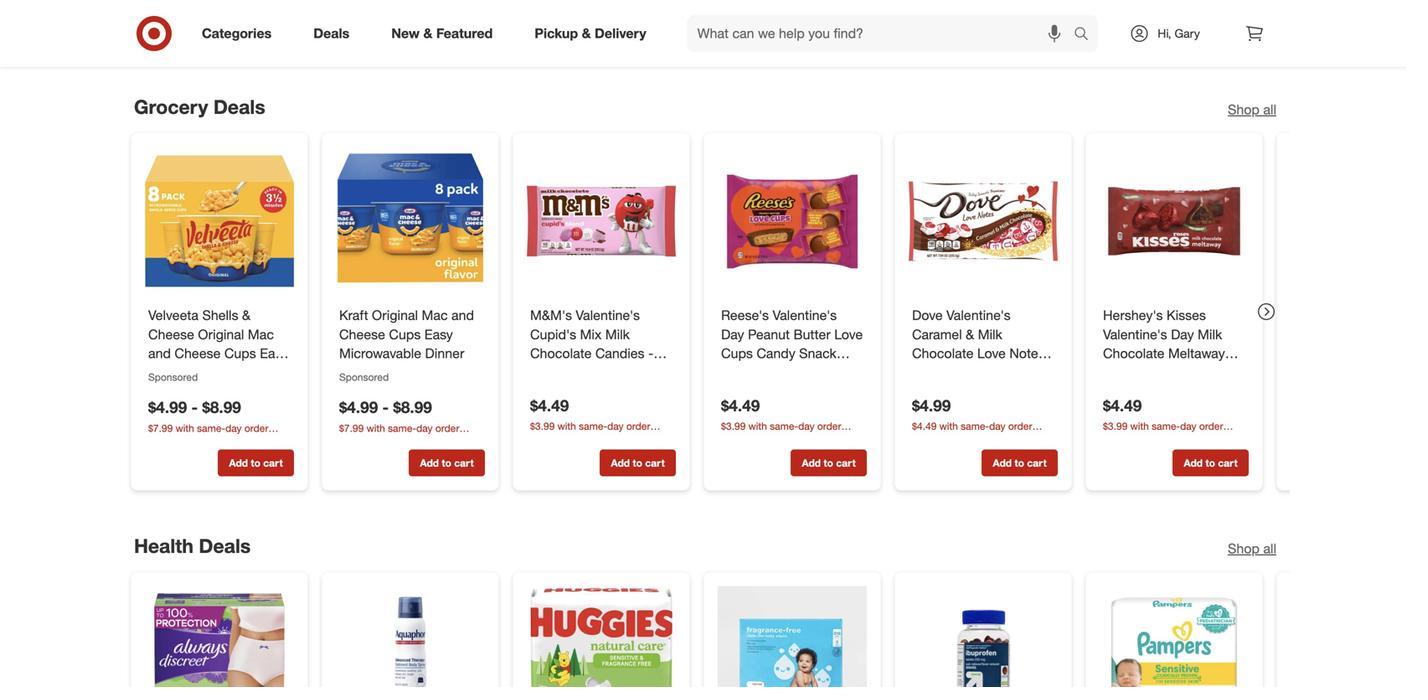 Task type: describe. For each thing, give the bounding box(es) containing it.
cups inside reese's valentine's day peanut butter love cups candy snack size - 9.75oz
[[721, 345, 753, 362]]

$4.99 for kraft original mac and cheese cups easy microwavable dinner
[[339, 398, 378, 417]]

delivery
[[595, 25, 647, 42]]

snack
[[799, 345, 837, 362]]

cups inside "kraft original mac and cheese cups easy microwavable dinner"
[[389, 326, 421, 343]]

cheese inside "kraft original mac and cheese cups easy microwavable dinner"
[[339, 326, 385, 343]]

order for reese's valentine's day peanut butter love cups candy snack size - 9.75oz
[[818, 420, 842, 432]]

$7.99 with same-day order services on select items button for microwavable
[[339, 421, 485, 449]]

$4.49 for hershey's kisses valentine's day milk chocolate meltaway roses candy - 9oz
[[1103, 396, 1142, 415]]

dinner inside velveeta shells & cheese original mac and cheese cups easy microwavable dinner
[[234, 365, 273, 381]]

new
[[391, 25, 420, 42]]

kisses
[[1167, 307, 1206, 323]]

with for hershey's kisses valentine's day milk chocolate meltaway roses candy - 9oz
[[1131, 420, 1149, 432]]

same- for meltaway
[[1152, 420, 1181, 432]]

7.94oz
[[912, 365, 952, 381]]

health deals
[[134, 534, 251, 558]]

day for 10.0oz
[[607, 420, 624, 432]]

and inside velveeta shells & cheese original mac and cheese cups easy microwavable dinner
[[148, 345, 171, 362]]

day inside "hershey's kisses valentine's day milk chocolate meltaway roses candy - 9oz"
[[1171, 326, 1194, 343]]

reese's
[[721, 307, 769, 323]]

original inside "kraft original mac and cheese cups easy microwavable dinner"
[[372, 307, 418, 323]]

milk for mix
[[606, 326, 630, 343]]

shop all for grocery deals
[[1228, 101, 1277, 117]]

services for hershey's kisses valentine's day milk chocolate meltaway roses candy - 9oz
[[1103, 434, 1141, 447]]

$3.99 for m&m's valentine's cupid's mix milk chocolate candies - 10.0oz
[[530, 420, 555, 432]]

order for m&m's valentine's cupid's mix milk chocolate candies - 10.0oz
[[627, 420, 651, 432]]

love inside dove valentine's caramel & milk chocolate love notes - 7.94oz
[[978, 345, 1006, 362]]

candy inside "hershey's kisses valentine's day milk chocolate meltaway roses candy - 9oz"
[[1145, 365, 1183, 381]]

dinner inside "kraft original mac and cheese cups easy microwavable dinner"
[[425, 345, 465, 362]]

$3.99 with same-day order services button for 10.0oz
[[530, 419, 676, 447]]

reese's valentine's day peanut butter love cups candy snack size - 9.75oz link
[[721, 306, 864, 381]]

love inside reese's valentine's day peanut butter love cups candy snack size - 9.75oz
[[835, 326, 863, 343]]

$4.49 for reese's valentine's day peanut butter love cups candy snack size - 9.75oz
[[721, 396, 760, 415]]

$7.99 for velveeta shells & cheese original mac and cheese cups easy microwavable dinner
[[148, 422, 173, 434]]

& inside dove valentine's caramel & milk chocolate love notes - 7.94oz
[[966, 326, 975, 343]]

items for cups
[[232, 436, 257, 449]]

9.75oz
[[759, 365, 799, 381]]

$4.49 with same-day order services button
[[912, 419, 1058, 447]]

dove
[[912, 307, 943, 323]]

$4.49 $3.99 with same-day order services for snack
[[721, 396, 842, 447]]

all for grocery deals
[[1264, 101, 1277, 117]]

roses
[[1103, 365, 1141, 381]]

milk for day
[[1198, 326, 1223, 343]]

pickup & delivery link
[[521, 15, 667, 52]]

shells
[[202, 307, 238, 323]]

butter
[[794, 326, 831, 343]]

dove valentine's caramel & milk chocolate love notes - 7.94oz
[[912, 307, 1054, 381]]

hershey's kisses valentine's day milk chocolate meltaway roses candy - 9oz link
[[1103, 306, 1246, 381]]

velveeta shells & cheese original mac and cheese cups easy microwavable dinner
[[148, 307, 288, 381]]

grocery deals
[[134, 95, 265, 118]]

kraft original mac and cheese cups easy microwavable dinner link
[[339, 306, 482, 363]]

- inside reese's valentine's day peanut butter love cups candy snack size - 9.75oz
[[750, 365, 756, 381]]

size
[[721, 365, 747, 381]]

hershey's
[[1103, 307, 1163, 323]]

day inside reese's valentine's day peanut butter love cups candy snack size - 9.75oz
[[721, 326, 744, 343]]

services for dove valentine's caramel & milk chocolate love notes - 7.94oz
[[912, 434, 950, 447]]

$4.49 for m&m's valentine's cupid's mix milk chocolate candies - 10.0oz
[[530, 396, 569, 415]]

order for dove valentine's caramel & milk chocolate love notes - 7.94oz
[[1009, 420, 1033, 432]]

health
[[134, 534, 194, 558]]

microwavable inside velveeta shells & cheese original mac and cheese cups easy microwavable dinner
[[148, 365, 230, 381]]

9oz
[[1196, 365, 1217, 381]]

on for velveeta shells & cheese original mac and cheese cups easy microwavable dinner
[[189, 436, 200, 449]]

$8.99 for cheese
[[202, 398, 241, 417]]

$4.99 - $8.99 $7.99 with same-day order services on select items for microwavable
[[339, 398, 460, 449]]

m&m's valentine's cupid's mix milk chocolate candies - 10.0oz link
[[530, 306, 673, 381]]

0 vertical spatial deals
[[314, 25, 350, 42]]

$4.99 inside $4.99 $4.49 with same-day order services
[[912, 396, 951, 415]]

sponsored for microwavable
[[339, 371, 389, 383]]

$3.99 for reese's valentine's day peanut butter love cups candy snack size - 9.75oz
[[721, 420, 746, 432]]

original inside velveeta shells & cheese original mac and cheese cups easy microwavable dinner
[[198, 326, 244, 343]]

$4.99 for velveeta shells & cheese original mac and cheese cups easy microwavable dinner
[[148, 398, 187, 417]]

cheese down the shells
[[175, 345, 221, 362]]

easy inside "kraft original mac and cheese cups easy microwavable dinner"
[[425, 326, 453, 343]]

kraft original mac and cheese cups easy microwavable dinner
[[339, 307, 474, 362]]

valentine's for mix
[[576, 307, 640, 323]]

featured
[[436, 25, 493, 42]]

day for candy
[[1181, 420, 1197, 432]]

reese's valentine's day peanut butter love cups candy snack size - 9.75oz
[[721, 307, 863, 381]]

categories link
[[188, 15, 293, 52]]

meltaway
[[1169, 345, 1225, 362]]

pickup & delivery
[[535, 25, 647, 42]]

hi,
[[1158, 26, 1172, 41]]

valentine's inside "hershey's kisses valentine's day milk chocolate meltaway roses candy - 9oz"
[[1103, 326, 1168, 343]]

$8.99 for microwavable
[[393, 398, 432, 417]]



Task type: locate. For each thing, give the bounding box(es) containing it.
- down velveeta shells & cheese original mac and cheese cups easy microwavable dinner
[[191, 398, 198, 417]]

What can we help you find? suggestions appear below search field
[[688, 15, 1078, 52]]

on for kraft original mac and cheese cups easy microwavable dinner
[[380, 436, 391, 449]]

day down kisses
[[1171, 326, 1194, 343]]

microwavable
[[339, 345, 421, 362], [148, 365, 230, 381]]

hershey's kisses valentine's day milk chocolate meltaway roses candy - 9oz image
[[1100, 147, 1249, 296], [1100, 147, 1249, 296]]

1 horizontal spatial and
[[452, 307, 474, 323]]

2 $7.99 with same-day order services on select items button from the left
[[339, 421, 485, 449]]

0 horizontal spatial candy
[[757, 345, 796, 362]]

$8.99
[[202, 398, 241, 417], [393, 398, 432, 417]]

1 horizontal spatial items
[[424, 436, 448, 449]]

0 horizontal spatial $7.99 with same-day order services on select items button
[[148, 421, 294, 449]]

0 horizontal spatial mac
[[248, 326, 274, 343]]

0 horizontal spatial easy
[[260, 345, 288, 362]]

cheese down kraft
[[339, 326, 385, 343]]

notes
[[1010, 345, 1045, 362]]

easy inside velveeta shells & cheese original mac and cheese cups easy microwavable dinner
[[260, 345, 288, 362]]

m&m's valentine's cupid's mix milk chocolate candies - 10.0oz
[[530, 307, 654, 381]]

2 $3.99 with same-day order services button from the left
[[721, 419, 867, 447]]

1 $4.49 $3.99 with same-day order services from the left
[[530, 396, 651, 447]]

candy inside reese's valentine's day peanut butter love cups candy snack size - 9.75oz
[[757, 345, 796, 362]]

$4.49 $3.99 with same-day order services for 10.0oz
[[530, 396, 651, 447]]

milk up the candies
[[606, 326, 630, 343]]

& right caramel
[[966, 326, 975, 343]]

select
[[203, 436, 230, 449], [394, 436, 421, 449]]

2 select from the left
[[394, 436, 421, 449]]

services for m&m's valentine's cupid's mix milk chocolate candies - 10.0oz
[[530, 434, 568, 447]]

1 select from the left
[[203, 436, 230, 449]]

deals link
[[299, 15, 371, 52]]

$3.99 with same-day order services button down 9oz
[[1103, 419, 1249, 447]]

0 horizontal spatial items
[[232, 436, 257, 449]]

to
[[251, 17, 261, 30], [442, 17, 452, 30], [633, 17, 643, 30], [824, 17, 834, 30], [251, 457, 261, 469], [442, 457, 452, 469], [633, 457, 643, 469], [824, 457, 834, 469], [1015, 457, 1025, 469], [1206, 457, 1216, 469]]

caramel
[[912, 326, 962, 343]]

select for cheese
[[203, 436, 230, 449]]

$8.99 down velveeta shells & cheese original mac and cheese cups easy microwavable dinner
[[202, 398, 241, 417]]

1 vertical spatial mac
[[248, 326, 274, 343]]

deals for health deals
[[199, 534, 251, 558]]

$3.99 down "size"
[[721, 420, 746, 432]]

milk inside m&m's valentine's cupid's mix milk chocolate candies - 10.0oz
[[606, 326, 630, 343]]

1 vertical spatial and
[[148, 345, 171, 362]]

1 horizontal spatial on
[[380, 436, 391, 449]]

1 shop from the top
[[1228, 101, 1260, 117]]

0 horizontal spatial $8.99
[[202, 398, 241, 417]]

milk up meltaway
[[1198, 326, 1223, 343]]

new & featured
[[391, 25, 493, 42]]

new & featured link
[[377, 15, 514, 52]]

1 horizontal spatial $3.99 with same-day order services button
[[721, 419, 867, 447]]

1 shop all link from the top
[[1228, 100, 1277, 119]]

valentine's up butter
[[773, 307, 837, 323]]

chocolate inside "hershey's kisses valentine's day milk chocolate meltaway roses candy - 9oz"
[[1103, 345, 1165, 362]]

& right the shells
[[242, 307, 251, 323]]

1 vertical spatial original
[[198, 326, 244, 343]]

0 horizontal spatial dinner
[[234, 365, 273, 381]]

grocery
[[134, 95, 208, 118]]

$3.99 with same-day order services button down 9.75oz
[[721, 419, 867, 447]]

0 horizontal spatial day
[[721, 326, 744, 343]]

cheese down the velveeta
[[148, 326, 194, 343]]

2 horizontal spatial $4.49 $3.99 with same-day order services
[[1103, 396, 1224, 447]]

1 horizontal spatial sponsored
[[339, 371, 389, 383]]

$4.49 down "size"
[[721, 396, 760, 415]]

$7.99 with same-day order services on select items button for cheese
[[148, 421, 294, 449]]

order inside $4.99 $4.49 with same-day order services
[[1009, 420, 1033, 432]]

2 horizontal spatial chocolate
[[1103, 345, 1165, 362]]

candy down meltaway
[[1145, 365, 1183, 381]]

with for dove valentine's caramel & milk chocolate love notes - 7.94oz
[[940, 420, 958, 432]]

always discreet adult postpartum incontinence underwear for women - maximum protection image
[[145, 586, 294, 687], [145, 586, 294, 687]]

0 horizontal spatial love
[[835, 326, 863, 343]]

1 horizontal spatial $4.49 $3.99 with same-day order services
[[721, 396, 842, 447]]

2 sponsored from the left
[[339, 371, 389, 383]]

1 horizontal spatial $4.99 - $8.99 $7.99 with same-day order services on select items
[[339, 398, 460, 449]]

2 $4.99 - $8.99 $7.99 with same-day order services on select items from the left
[[339, 398, 460, 449]]

valentine's down hershey's
[[1103, 326, 1168, 343]]

2 vertical spatial deals
[[199, 534, 251, 558]]

1 horizontal spatial milk
[[978, 326, 1003, 343]]

2 $7.99 from the left
[[339, 422, 364, 434]]

0 horizontal spatial cups
[[224, 345, 256, 362]]

$4.99 - $8.99 $7.99 with same-day order services on select items
[[148, 398, 269, 449], [339, 398, 460, 449]]

with inside $4.99 $4.49 with same-day order services
[[940, 420, 958, 432]]

candy
[[757, 345, 796, 362], [1145, 365, 1183, 381]]

cart
[[263, 17, 283, 30], [454, 17, 474, 30], [645, 17, 665, 30], [836, 17, 856, 30], [263, 457, 283, 469], [454, 457, 474, 469], [645, 457, 665, 469], [836, 457, 856, 469], [1027, 457, 1047, 469], [1218, 457, 1238, 469]]

shop all for health deals
[[1228, 540, 1277, 557]]

day for -
[[990, 420, 1006, 432]]

1 vertical spatial microwavable
[[148, 365, 230, 381]]

chocolate for cupid's
[[530, 345, 592, 362]]

dove valentine's caramel & milk chocolate love notes - 7.94oz link
[[912, 306, 1055, 381]]

love left notes
[[978, 345, 1006, 362]]

$8.99 down kraft original mac and cheese cups easy microwavable dinner link
[[393, 398, 432, 417]]

2 milk from the left
[[978, 326, 1003, 343]]

- down "kraft original mac and cheese cups easy microwavable dinner"
[[383, 398, 389, 417]]

2 shop all from the top
[[1228, 540, 1277, 557]]

dinner
[[425, 345, 465, 362], [234, 365, 273, 381]]

0 vertical spatial original
[[372, 307, 418, 323]]

sponsored
[[148, 371, 198, 383], [339, 371, 389, 383]]

0 vertical spatial easy
[[425, 326, 453, 343]]

sponsored for cheese
[[148, 371, 198, 383]]

kraft original mac and cheese cups easy microwavable dinner image
[[336, 147, 485, 296], [336, 147, 485, 296]]

deals right health
[[199, 534, 251, 558]]

peanut
[[748, 326, 790, 343]]

- left 9oz
[[1187, 365, 1192, 381]]

0 vertical spatial and
[[452, 307, 474, 323]]

$3.99 down 10.0oz
[[530, 420, 555, 432]]

services
[[530, 434, 568, 447], [721, 434, 759, 447], [912, 434, 950, 447], [1103, 434, 1141, 447], [148, 436, 186, 449], [339, 436, 377, 449]]

valentine's for &
[[947, 307, 1011, 323]]

1 chocolate from the left
[[530, 345, 592, 362]]

$4.49 $3.99 with same-day order services down roses
[[1103, 396, 1224, 447]]

1 milk from the left
[[606, 326, 630, 343]]

same- inside $4.99 $4.49 with same-day order services
[[961, 420, 990, 432]]

with
[[558, 420, 576, 432], [749, 420, 767, 432], [940, 420, 958, 432], [1131, 420, 1149, 432], [176, 422, 194, 434], [367, 422, 385, 434]]

$7.99 for kraft original mac and cheese cups easy microwavable dinner
[[339, 422, 364, 434]]

same-
[[579, 420, 608, 432], [770, 420, 799, 432], [961, 420, 990, 432], [1152, 420, 1181, 432], [197, 422, 225, 434], [388, 422, 416, 434]]

dove valentine's caramel & milk chocolate love notes - 7.94oz image
[[909, 147, 1058, 296], [909, 147, 1058, 296]]

$3.99 with same-day order services button for candy
[[1103, 419, 1249, 447]]

hi, gary
[[1158, 26, 1200, 41]]

2 shop all link from the top
[[1228, 539, 1277, 558]]

mac
[[422, 307, 448, 323], [248, 326, 274, 343]]

0 horizontal spatial $3.99
[[530, 420, 555, 432]]

chocolate
[[530, 345, 592, 362], [912, 345, 974, 362], [1103, 345, 1165, 362]]

original
[[372, 307, 418, 323], [198, 326, 244, 343]]

1 $7.99 with same-day order services on select items button from the left
[[148, 421, 294, 449]]

2 horizontal spatial $3.99 with same-day order services button
[[1103, 419, 1249, 447]]

& right new
[[423, 25, 433, 42]]

0 vertical spatial shop all link
[[1228, 100, 1277, 119]]

0 vertical spatial dinner
[[425, 345, 465, 362]]

& inside velveeta shells & cheese original mac and cheese cups easy microwavable dinner
[[242, 307, 251, 323]]

cupid's
[[530, 326, 577, 343]]

shop all
[[1228, 101, 1277, 117], [1228, 540, 1277, 557]]

mac inside velveeta shells & cheese original mac and cheese cups easy microwavable dinner
[[248, 326, 274, 343]]

0 horizontal spatial microwavable
[[148, 365, 230, 381]]

same- for cups
[[770, 420, 799, 432]]

on
[[189, 436, 200, 449], [380, 436, 391, 449]]

valentine's for peanut
[[773, 307, 837, 323]]

deals left new
[[314, 25, 350, 42]]

same- for love
[[961, 420, 990, 432]]

2 day from the left
[[1171, 326, 1194, 343]]

1 horizontal spatial original
[[372, 307, 418, 323]]

$4.49 down 10.0oz
[[530, 396, 569, 415]]

0 vertical spatial microwavable
[[339, 345, 421, 362]]

1 $4.99 - $8.99 $7.99 with same-day order services on select items from the left
[[148, 398, 269, 449]]

milk right caramel
[[978, 326, 1003, 343]]

1 horizontal spatial dinner
[[425, 345, 465, 362]]

1 horizontal spatial $7.99 with same-day order services on select items button
[[339, 421, 485, 449]]

$4.99
[[912, 396, 951, 415], [148, 398, 187, 417], [339, 398, 378, 417]]

search button
[[1067, 15, 1107, 55]]

m&m's valentine's cupid's mix milk chocolate candies - 10.0oz image
[[527, 147, 676, 296], [527, 147, 676, 296]]

hershey's kisses valentine's day milk chocolate meltaway roses candy - 9oz
[[1103, 307, 1225, 381]]

1 vertical spatial dinner
[[234, 365, 273, 381]]

items for dinner
[[424, 436, 448, 449]]

2 $3.99 from the left
[[721, 420, 746, 432]]

add to cart button
[[218, 10, 294, 37], [409, 10, 485, 37], [600, 10, 676, 37], [791, 10, 867, 37], [218, 450, 294, 476], [409, 450, 485, 476], [600, 450, 676, 476], [791, 450, 867, 476], [982, 450, 1058, 476], [1173, 450, 1249, 476]]

10.0oz
[[530, 365, 570, 381]]

0 horizontal spatial milk
[[606, 326, 630, 343]]

chocolate down caramel
[[912, 345, 974, 362]]

pickup
[[535, 25, 578, 42]]

3 milk from the left
[[1198, 326, 1223, 343]]

$4.49
[[530, 396, 569, 415], [721, 396, 760, 415], [1103, 396, 1142, 415], [912, 420, 937, 432]]

$4.49 $3.99 with same-day order services for candy
[[1103, 396, 1224, 447]]

candy up 9.75oz
[[757, 345, 796, 362]]

- right the candies
[[648, 345, 654, 362]]

milk inside dove valentine's caramel & milk chocolate love notes - 7.94oz
[[978, 326, 1003, 343]]

0 vertical spatial love
[[835, 326, 863, 343]]

$3.99 with same-day order services button down 10.0oz
[[530, 419, 676, 447]]

deals for grocery deals
[[214, 95, 265, 118]]

& right pickup in the left of the page
[[582, 25, 591, 42]]

services for reese's valentine's day peanut butter love cups candy snack size - 9.75oz
[[721, 434, 759, 447]]

and
[[452, 307, 474, 323], [148, 345, 171, 362]]

valentine's inside reese's valentine's day peanut butter love cups candy snack size - 9.75oz
[[773, 307, 837, 323]]

chocolate inside dove valentine's caramel & milk chocolate love notes - 7.94oz
[[912, 345, 974, 362]]

1 vertical spatial easy
[[260, 345, 288, 362]]

velveeta
[[148, 307, 199, 323]]

1 horizontal spatial easy
[[425, 326, 453, 343]]

1 horizontal spatial select
[[394, 436, 421, 449]]

aquaphor healing ointment moisturizing body spray for dry skin - 3.7oz image
[[336, 586, 485, 687], [336, 586, 485, 687]]

0 vertical spatial shop
[[1228, 101, 1260, 117]]

gary
[[1175, 26, 1200, 41]]

1 horizontal spatial candy
[[1145, 365, 1183, 381]]

2 horizontal spatial $3.99
[[1103, 420, 1128, 432]]

original down the shells
[[198, 326, 244, 343]]

0 vertical spatial all
[[1264, 101, 1277, 117]]

1 vertical spatial shop
[[1228, 540, 1260, 557]]

day
[[721, 326, 744, 343], [1171, 326, 1194, 343]]

0 horizontal spatial original
[[198, 326, 244, 343]]

shop for health deals
[[1228, 540, 1260, 557]]

m&m's
[[530, 307, 572, 323]]

1 all from the top
[[1264, 101, 1277, 117]]

1 horizontal spatial cups
[[389, 326, 421, 343]]

0 horizontal spatial $3.99 with same-day order services button
[[530, 419, 676, 447]]

mix
[[580, 326, 602, 343]]

0 horizontal spatial $4.49 $3.99 with same-day order services
[[530, 396, 651, 447]]

$4.99 $4.49 with same-day order services
[[912, 396, 1033, 447]]

1 vertical spatial all
[[1264, 540, 1277, 557]]

2 $8.99 from the left
[[393, 398, 432, 417]]

0 horizontal spatial $4.99
[[148, 398, 187, 417]]

milk for &
[[978, 326, 1003, 343]]

1 items from the left
[[232, 436, 257, 449]]

services inside $4.99 $4.49 with same-day order services
[[912, 434, 950, 447]]

0 horizontal spatial $4.99 - $8.99 $7.99 with same-day order services on select items
[[148, 398, 269, 449]]

0 horizontal spatial and
[[148, 345, 171, 362]]

day
[[607, 420, 624, 432], [799, 420, 815, 432], [990, 420, 1006, 432], [1181, 420, 1197, 432], [225, 422, 242, 434], [416, 422, 433, 434]]

2 horizontal spatial cups
[[721, 345, 753, 362]]

$3.99 with same-day order services button for snack
[[721, 419, 867, 447]]

- inside dove valentine's caramel & milk chocolate love notes - 7.94oz
[[1049, 345, 1054, 362]]

microwavable down kraft
[[339, 345, 421, 362]]

chocolate down cupid's at the left top
[[530, 345, 592, 362]]

love
[[835, 326, 863, 343], [978, 345, 1006, 362]]

and inside "kraft original mac and cheese cups easy microwavable dinner"
[[452, 307, 474, 323]]

microwavable inside "kraft original mac and cheese cups easy microwavable dinner"
[[339, 345, 421, 362]]

shop all link for health deals
[[1228, 539, 1277, 558]]

0 horizontal spatial select
[[203, 436, 230, 449]]

1 vertical spatial candy
[[1145, 365, 1183, 381]]

$4.49 $3.99 with same-day order services
[[530, 396, 651, 447], [721, 396, 842, 447], [1103, 396, 1224, 447]]

items
[[232, 436, 257, 449], [424, 436, 448, 449]]

velveeta shells & cheese original mac and cheese cups easy microwavable dinner image
[[145, 147, 294, 296], [145, 147, 294, 296]]

1 $8.99 from the left
[[202, 398, 241, 417]]

kraft
[[339, 307, 368, 323]]

- inside "hershey's kisses valentine's day milk chocolate meltaway roses candy - 9oz"
[[1187, 365, 1192, 381]]

order for hershey's kisses valentine's day milk chocolate meltaway roses candy - 9oz
[[1200, 420, 1224, 432]]

0 horizontal spatial on
[[189, 436, 200, 449]]

categories
[[202, 25, 272, 42]]

3 chocolate from the left
[[1103, 345, 1165, 362]]

reese's valentine's day peanut butter love cups candy snack size - 9.75oz image
[[718, 147, 867, 296], [718, 147, 867, 296]]

add to cart
[[229, 17, 283, 30], [420, 17, 474, 30], [611, 17, 665, 30], [802, 17, 856, 30], [229, 457, 283, 469], [420, 457, 474, 469], [611, 457, 665, 469], [802, 457, 856, 469], [993, 457, 1047, 469], [1184, 457, 1238, 469]]

-
[[648, 345, 654, 362], [1049, 345, 1054, 362], [750, 365, 756, 381], [1187, 365, 1192, 381], [191, 398, 198, 417], [383, 398, 389, 417]]

shop
[[1228, 101, 1260, 117], [1228, 540, 1260, 557]]

$3.99 with same-day order services button
[[530, 419, 676, 447], [721, 419, 867, 447], [1103, 419, 1249, 447]]

$3.99 for hershey's kisses valentine's day milk chocolate meltaway roses candy - 9oz
[[1103, 420, 1128, 432]]

1 vertical spatial shop all link
[[1228, 539, 1277, 558]]

- right notes
[[1049, 345, 1054, 362]]

0 vertical spatial mac
[[422, 307, 448, 323]]

2 items from the left
[[424, 436, 448, 449]]

1 vertical spatial deals
[[214, 95, 265, 118]]

cheese
[[148, 326, 194, 343], [339, 326, 385, 343], [175, 345, 221, 362]]

2 all from the top
[[1264, 540, 1277, 557]]

3 $4.49 $3.99 with same-day order services from the left
[[1103, 396, 1224, 447]]

chocolate up roses
[[1103, 345, 1165, 362]]

0 horizontal spatial sponsored
[[148, 371, 198, 383]]

2 horizontal spatial $4.99
[[912, 396, 951, 415]]

0 horizontal spatial $7.99
[[148, 422, 173, 434]]

- right "size"
[[750, 365, 756, 381]]

$7.99 with same-day order services on select items button
[[148, 421, 294, 449], [339, 421, 485, 449]]

$3.99
[[530, 420, 555, 432], [721, 420, 746, 432], [1103, 420, 1128, 432]]

1 day from the left
[[721, 326, 744, 343]]

1 vertical spatial love
[[978, 345, 1006, 362]]

0 horizontal spatial chocolate
[[530, 345, 592, 362]]

ibuprofen (nsaid) pain reliever & fever reducer tablets - up & up™ image
[[909, 586, 1058, 687], [909, 586, 1058, 687]]

1 horizontal spatial chocolate
[[912, 345, 974, 362]]

$4.49 down 7.94oz
[[912, 420, 937, 432]]

$3.99 down roses
[[1103, 420, 1128, 432]]

deals right grocery
[[214, 95, 265, 118]]

love up snack
[[835, 326, 863, 343]]

1 horizontal spatial microwavable
[[339, 345, 421, 362]]

&
[[423, 25, 433, 42], [582, 25, 591, 42], [242, 307, 251, 323], [966, 326, 975, 343]]

3 $3.99 with same-day order services button from the left
[[1103, 419, 1249, 447]]

day down reese's
[[721, 326, 744, 343]]

same- for candies
[[579, 420, 608, 432]]

all
[[1264, 101, 1277, 117], [1264, 540, 1277, 557]]

2 chocolate from the left
[[912, 345, 974, 362]]

0 vertical spatial shop all
[[1228, 101, 1277, 117]]

2 on from the left
[[380, 436, 391, 449]]

valentine's up caramel
[[947, 307, 1011, 323]]

chocolate for valentine's
[[1103, 345, 1165, 362]]

with for m&m's valentine's cupid's mix milk chocolate candies - 10.0oz
[[558, 420, 576, 432]]

easy
[[425, 326, 453, 343], [260, 345, 288, 362]]

$4.49 inside $4.99 $4.49 with same-day order services
[[912, 420, 937, 432]]

1 on from the left
[[189, 436, 200, 449]]

valentine's
[[576, 307, 640, 323], [773, 307, 837, 323], [947, 307, 1011, 323], [1103, 326, 1168, 343]]

sponsored down the velveeta
[[148, 371, 198, 383]]

velveeta shells & cheese original mac and cheese cups easy microwavable dinner link
[[148, 306, 291, 381]]

day inside $4.99 $4.49 with same-day order services
[[990, 420, 1006, 432]]

with for reese's valentine's day peanut butter love cups candy snack size - 9.75oz
[[749, 420, 767, 432]]

select for microwavable
[[394, 436, 421, 449]]

huggies natural care sensitive unscented baby wipes (select count) image
[[527, 586, 676, 687], [527, 586, 676, 687]]

$4.49 down roses
[[1103, 396, 1142, 415]]

1 horizontal spatial $3.99
[[721, 420, 746, 432]]

shop for grocery deals
[[1228, 101, 1260, 117]]

candies
[[596, 345, 645, 362]]

1 horizontal spatial $7.99
[[339, 422, 364, 434]]

chocolate inside m&m's valentine's cupid's mix milk chocolate candies - 10.0oz
[[530, 345, 592, 362]]

1 $7.99 from the left
[[148, 422, 173, 434]]

valentine's up mix
[[576, 307, 640, 323]]

shop all link
[[1228, 100, 1277, 119], [1228, 539, 1277, 558]]

1 $3.99 from the left
[[530, 420, 555, 432]]

valentine's inside m&m's valentine's cupid's mix milk chocolate candies - 10.0oz
[[576, 307, 640, 323]]

day for snack
[[799, 420, 815, 432]]

original right kraft
[[372, 307, 418, 323]]

order
[[627, 420, 651, 432], [818, 420, 842, 432], [1009, 420, 1033, 432], [1200, 420, 1224, 432], [245, 422, 269, 434], [436, 422, 460, 434]]

cups inside velveeta shells & cheese original mac and cheese cups easy microwavable dinner
[[224, 345, 256, 362]]

2 horizontal spatial milk
[[1198, 326, 1223, 343]]

0 vertical spatial candy
[[757, 345, 796, 362]]

2 shop from the top
[[1228, 540, 1260, 557]]

1 horizontal spatial day
[[1171, 326, 1194, 343]]

search
[[1067, 27, 1107, 43]]

all for health deals
[[1264, 540, 1277, 557]]

microwavable down the velveeta
[[148, 365, 230, 381]]

1 vertical spatial shop all
[[1228, 540, 1277, 557]]

add
[[229, 17, 248, 30], [420, 17, 439, 30], [611, 17, 630, 30], [802, 17, 821, 30], [229, 457, 248, 469], [420, 457, 439, 469], [611, 457, 630, 469], [802, 457, 821, 469], [993, 457, 1012, 469], [1184, 457, 1203, 469]]

chocolate for caramel
[[912, 345, 974, 362]]

3 $3.99 from the left
[[1103, 420, 1128, 432]]

1 horizontal spatial $8.99
[[393, 398, 432, 417]]

2 $4.49 $3.99 with same-day order services from the left
[[721, 396, 842, 447]]

deals
[[314, 25, 350, 42], [214, 95, 265, 118], [199, 534, 251, 558]]

1 $3.99 with same-day order services button from the left
[[530, 419, 676, 447]]

1 horizontal spatial $4.99
[[339, 398, 378, 417]]

sponsored down "kraft original mac and cheese cups easy microwavable dinner"
[[339, 371, 389, 383]]

pampers sensitive baby wipes (select count) image
[[1100, 586, 1249, 687], [1100, 586, 1249, 687]]

$4.49 $3.99 with same-day order services down 10.0oz
[[530, 396, 651, 447]]

cups
[[389, 326, 421, 343], [224, 345, 256, 362], [721, 345, 753, 362]]

mac inside "kraft original mac and cheese cups easy microwavable dinner"
[[422, 307, 448, 323]]

milk inside "hershey's kisses valentine's day milk chocolate meltaway roses candy - 9oz"
[[1198, 326, 1223, 343]]

$4.99 - $8.99 $7.99 with same-day order services on select items for cheese
[[148, 398, 269, 449]]

valentine's inside dove valentine's caramel & milk chocolate love notes - 7.94oz
[[947, 307, 1011, 323]]

1 shop all from the top
[[1228, 101, 1277, 117]]

milk
[[606, 326, 630, 343], [978, 326, 1003, 343], [1198, 326, 1223, 343]]

- inside m&m's valentine's cupid's mix milk chocolate candies - 10.0oz
[[648, 345, 654, 362]]

1 horizontal spatial love
[[978, 345, 1006, 362]]

shop all link for grocery deals
[[1228, 100, 1277, 119]]

fragrance-free baby wipes - up & up™ (select count) image
[[718, 586, 867, 687], [718, 586, 867, 687]]

1 horizontal spatial mac
[[422, 307, 448, 323]]

1 sponsored from the left
[[148, 371, 198, 383]]

$4.49 $3.99 with same-day order services down 9.75oz
[[721, 396, 842, 447]]



Task type: vqa. For each thing, say whether or not it's contained in the screenshot.
These
no



